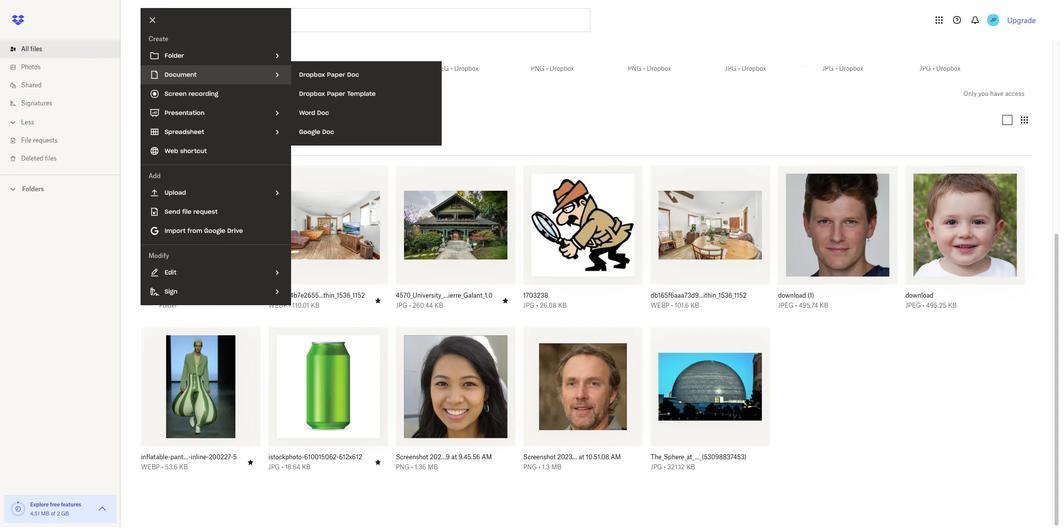 Task type: vqa. For each thing, say whether or not it's contained in the screenshot.


Task type: describe. For each thing, give the bounding box(es) containing it.
• inside download (1) jpeg • dropbox
[[451, 65, 453, 72]]

file
[[21, 137, 31, 144]]

from for import
[[188, 227, 202, 234]]

4570_unive…galant_1.0 button
[[239, 55, 308, 63]]

file requests link
[[8, 132, 120, 150]]

• inside db165f6aaa73d9…ithin_1536_1152 webp • 101.6 kb
[[671, 302, 673, 309]]

all files link
[[8, 40, 120, 58]]

mb inside the explore free features 4.51 mb of 2 gb
[[41, 511, 49, 517]]

word
[[299, 109, 315, 116]]

starred
[[192, 116, 213, 124]]

4570_unive…galant_1.0 jpg • dropbox
[[239, 55, 306, 72]]

dropbox paper template
[[299, 90, 376, 97]]

2023…
[[557, 454, 577, 461]]

screenshot 202…9 at 9.45.56 am button
[[396, 454, 493, 462]]

files for secret files folder
[[179, 292, 193, 299]]

dropbox paper doc
[[299, 71, 359, 78]]

modify
[[149, 252, 169, 260]]

menu containing create
[[141, 8, 291, 305]]

kb for 4570_university_…ierre_galant_1.0 jpg • 260.44 kb
[[435, 302, 443, 309]]

612x612
[[339, 454, 362, 461]]

screen
[[165, 90, 187, 97]]

• inside "inflatable-pant…-inline-200227-5 webp • 53.6 kb"
[[161, 464, 163, 471]]

• inside 4570_unive…galant_1.0 jpg • dropbox
[[252, 65, 254, 72]]

png inside screenshot 2023… at 10.51.08 am png • 1.3 mb
[[523, 464, 537, 471]]

• inside download (1) jpeg • 495.74 kb
[[795, 302, 797, 309]]

2 png • dropbox from the left
[[628, 65, 671, 72]]

110.01
[[292, 302, 309, 309]]

3 jpg • dropbox from the left
[[920, 65, 961, 72]]

53.6
[[165, 464, 178, 471]]

jpeg inside download jpeg • dropbox
[[337, 65, 352, 72]]

shortcut
[[180, 147, 207, 155]]

istockphoto-610015062-612x612 jpg • 18.64 kb
[[269, 454, 362, 471]]

screenshot 2023… at 10.51.08 am png • 1.3 mb
[[523, 454, 621, 471]]

26.08
[[540, 302, 557, 309]]

2 horizontal spatial files
[[154, 88, 173, 99]]

download (1) jpeg • dropbox
[[434, 55, 479, 72]]

• inside download jpeg • 495.25 kb
[[923, 302, 925, 309]]

less
[[21, 118, 34, 126]]

0 vertical spatial doc
[[347, 71, 359, 78]]

screen recording
[[165, 90, 218, 97]]

download for download (1) jpeg • dropbox
[[434, 55, 462, 62]]

4570_unive…galant_1.0
[[239, 55, 306, 62]]

1 vertical spatial all files
[[141, 88, 173, 99]]

dropbox image
[[8, 10, 28, 30]]

less image
[[8, 117, 18, 128]]

upload
[[165, 189, 186, 196]]

the_sphere_at_…_(53098837453)
[[651, 454, 747, 461]]

screenshot 2023… at 10.51.08 am button
[[523, 454, 621, 462]]

recents button
[[141, 112, 180, 128]]

files for the deleted files link
[[45, 155, 57, 162]]

10.51.08
[[586, 454, 609, 461]]

• inside 4570_university_…ierre_galant_1.0 jpg • 260.44 kb
[[409, 302, 411, 309]]

you
[[979, 90, 989, 97]]

download (1) jpeg • 495.74 kb
[[778, 292, 829, 309]]

explore
[[30, 502, 49, 508]]

db165f6aaa73d9…ithin_1536_1152 button
[[651, 292, 748, 300]]

google doc
[[299, 128, 334, 136]]

1703238
[[523, 292, 548, 299]]

screenshot for 1.36
[[396, 454, 428, 461]]

• inside 1703238 jpg • 26.08 kb
[[536, 302, 538, 309]]

deleted files link
[[8, 150, 120, 168]]

jpg inside istockphoto-610015062-612x612 jpg • 18.64 kb
[[269, 464, 280, 471]]

am for screenshot 202…9 at 9.45.56 am
[[482, 454, 492, 461]]

of
[[51, 511, 55, 517]]

presentation
[[165, 109, 205, 116]]

200227-
[[209, 454, 233, 461]]

9.45.56
[[459, 454, 480, 461]]

close image
[[144, 12, 161, 29]]

• inside the the_sphere_at_…_(53098837453) jpg • 321.12 kb
[[664, 464, 666, 471]]

folder for secret files folder • dropbox
[[160, 65, 178, 72]]

file, 1703238.jpg row
[[519, 165, 643, 317]]

kb for db165f6aaa73d9…ithin_1536_1152 webp • 101.6 kb
[[691, 302, 699, 309]]

upgrade link
[[1007, 16, 1036, 24]]

1 jpg • dropbox from the left
[[725, 65, 766, 72]]

4570_university_…ierre_galant_1.0 button
[[396, 292, 493, 300]]

from for suggested
[[178, 46, 194, 54]]

sign menu item
[[141, 282, 291, 301]]

52f9044b7e2655…thin_1536_1152
[[269, 292, 365, 299]]

kb inside istockphoto-610015062-612x612 jpg • 18.64 kb
[[302, 464, 311, 471]]

at for 9.45.56
[[452, 454, 457, 461]]

drive
[[227, 227, 243, 234]]

download for download jpeg • 495.25 kb
[[906, 292, 934, 299]]

inline-
[[191, 454, 209, 461]]

files for secret files folder • dropbox
[[180, 55, 194, 62]]

screen recording menu item
[[141, 84, 291, 103]]

doc for google doc
[[322, 128, 334, 136]]

jpeg inside download jpeg • 495.25 kb
[[906, 302, 921, 309]]

name
[[141, 141, 161, 149]]

screenshot 202…9 at 9.45.56 am png • 1.36 mb
[[396, 454, 492, 471]]

495.25
[[926, 302, 947, 309]]

dropbox inside download jpeg • dropbox
[[357, 65, 381, 72]]

1 png • dropbox button from the left
[[531, 65, 599, 73]]

spreadsheet menu item
[[141, 123, 291, 142]]

dropbox inside secret files folder • dropbox
[[183, 65, 208, 72]]

kb for the_sphere_at_…_(53098837453) jpg • 321.12 kb
[[687, 464, 695, 471]]

all files list item
[[0, 40, 120, 58]]

the_sphere_at_…_(53098837453) button
[[651, 454, 748, 462]]

• inside screenshot 2023… at 10.51.08 am png • 1.3 mb
[[539, 464, 541, 471]]

kb for 52f9044b7e2655…thin_1536_1152 webp • 110.01 kb
[[311, 302, 320, 309]]

list containing all files
[[0, 34, 120, 175]]

(1) for 495.74
[[808, 292, 814, 299]]

suggested from your activity
[[140, 46, 236, 54]]

upgrade
[[1007, 16, 1036, 24]]

3 jpg • dropbox button from the left
[[823, 65, 891, 73]]

1.3
[[542, 464, 550, 471]]

1 jpg • dropbox button from the left
[[239, 65, 308, 73]]

5
[[233, 454, 237, 461]]

inflatable-
[[141, 454, 170, 461]]

jpeg • dropbox button for download
[[337, 65, 405, 73]]

send
[[165, 208, 180, 215]]

gb
[[61, 511, 69, 517]]

import from google drive
[[165, 227, 243, 234]]

paper for doc
[[327, 71, 345, 78]]

2 jpg • dropbox button from the left
[[725, 65, 794, 73]]

webp for webp • 110.01 kb
[[269, 302, 287, 309]]

suggested
[[140, 46, 176, 54]]

import
[[165, 227, 186, 234]]



Task type: locate. For each thing, give the bounding box(es) containing it.
0 horizontal spatial files
[[30, 45, 42, 53]]

secret files folder • dropbox
[[160, 55, 208, 72]]

document menu item
[[141, 65, 291, 84]]

download (1) button
[[434, 55, 502, 63], [778, 292, 876, 300]]

0 horizontal spatial screenshot
[[396, 454, 428, 461]]

download inside download jpeg • 495.25 kb
[[906, 292, 934, 299]]

mb down 202…9
[[428, 464, 438, 471]]

download button for download jpeg • dropbox
[[337, 55, 405, 63]]

kb down db165f6aaa73d9…ithin_1536_1152 at bottom
[[691, 302, 699, 309]]

jpeg • dropbox button for download (1)
[[434, 65, 502, 73]]

download inside download jpeg • dropbox
[[337, 55, 364, 62]]

spreadsheet
[[165, 128, 204, 136]]

recording
[[188, 90, 218, 97]]

0 horizontal spatial download (1) button
[[434, 55, 502, 63]]

1 vertical spatial google
[[204, 227, 225, 234]]

am for screenshot 2023… at 10.51.08 am
[[611, 454, 621, 461]]

jpg inside the the_sphere_at_…_(53098837453) jpg • 321.12 kb
[[651, 464, 662, 471]]

folder for secret files folder
[[159, 302, 177, 309]]

jpg • dropbox
[[725, 65, 766, 72], [823, 65, 863, 72], [920, 65, 961, 72]]

0 horizontal spatial (1)
[[463, 55, 470, 62]]

0 horizontal spatial png • dropbox button
[[531, 65, 599, 73]]

file, istockphoto-610015062-612x612.jpg row
[[265, 327, 388, 479]]

am inside screenshot 202…9 at 9.45.56 am png • 1.36 mb
[[482, 454, 492, 461]]

1703238 jpg • 26.08 kb
[[523, 292, 567, 309]]

all up photos
[[21, 45, 29, 53]]

1 vertical spatial files
[[179, 292, 193, 299]]

secret down the 'suggested'
[[160, 55, 179, 62]]

(1) inside download (1) jpeg • dropbox
[[463, 55, 470, 62]]

have
[[990, 90, 1004, 97]]

1 horizontal spatial am
[[611, 454, 621, 461]]

doc right word
[[317, 109, 329, 116]]

0 vertical spatial all files
[[21, 45, 42, 53]]

download for download (1) jpeg • 495.74 kb
[[778, 292, 806, 299]]

download button up template
[[337, 55, 405, 63]]

• inside istockphoto-610015062-612x612 jpg • 18.64 kb
[[282, 464, 284, 471]]

secret files button for secret files folder • dropbox
[[160, 55, 214, 63]]

kb inside 1703238 jpg • 26.08 kb
[[558, 302, 567, 309]]

file, download.jpeg row
[[902, 165, 1025, 317]]

secret down 'edit'
[[159, 292, 178, 299]]

download button up the 495.25
[[906, 292, 1003, 300]]

1 horizontal spatial jpg • dropbox
[[823, 65, 863, 72]]

2 am from the left
[[611, 454, 621, 461]]

1 horizontal spatial download button
[[906, 292, 1003, 300]]

download button inside "row"
[[906, 292, 1003, 300]]

folder inside 'secret files folder'
[[159, 302, 177, 309]]

recents
[[149, 116, 172, 124]]

photos link
[[8, 58, 120, 76]]

import from google drive menu item
[[141, 221, 291, 240]]

1 vertical spatial folder
[[160, 65, 178, 72]]

presentation menu item
[[141, 103, 291, 123]]

files inside secret files folder • dropbox
[[180, 55, 194, 62]]

download jpeg • dropbox
[[337, 55, 381, 72]]

1 horizontal spatial jpeg • dropbox button
[[434, 65, 502, 73]]

0 horizontal spatial all
[[21, 45, 29, 53]]

file, screenshot 2023-11-13 at 10.51.08 am.png row
[[519, 327, 643, 479]]

file, db165f6aaa73d95c9004256537e7037b-uncropped_scaled_within_1536_1152.webp row
[[647, 165, 770, 317]]

202…9
[[430, 454, 450, 461]]

4570_university_…ierre_galant_1.0 jpg • 260.44 kb
[[396, 292, 493, 309]]

0 horizontal spatial download button
[[337, 55, 405, 63]]

1 vertical spatial all
[[141, 88, 151, 99]]

access
[[1005, 90, 1025, 97]]

kb inside db165f6aaa73d9…ithin_1536_1152 webp • 101.6 kb
[[691, 302, 699, 309]]

download inside download (1) jpeg • dropbox
[[434, 55, 462, 62]]

paper up dropbox paper template
[[327, 71, 345, 78]]

52f9044b7e2655…thin_1536_1152 button
[[269, 292, 366, 300]]

at inside screenshot 2023… at 10.51.08 am png • 1.3 mb
[[579, 454, 584, 461]]

doc down word doc
[[322, 128, 334, 136]]

mb inside screenshot 2023… at 10.51.08 am png • 1.3 mb
[[552, 464, 562, 471]]

kb for 1703238 jpg • 26.08 kb
[[558, 302, 567, 309]]

at inside screenshot 202…9 at 9.45.56 am png • 1.36 mb
[[452, 454, 457, 461]]

0 vertical spatial google
[[299, 128, 320, 136]]

secret for secret files folder
[[159, 292, 178, 299]]

kb inside 4570_university_…ierre_galant_1.0 jpg • 260.44 kb
[[435, 302, 443, 309]]

1 horizontal spatial google
[[299, 128, 320, 136]]

secret files button inside row
[[159, 292, 242, 300]]

download for download jpeg • dropbox
[[337, 55, 364, 62]]

• inside download jpeg • dropbox
[[354, 65, 356, 72]]

1 horizontal spatial mb
[[428, 464, 438, 471]]

folder down the 'suggested'
[[160, 65, 178, 72]]

png inside screenshot 202…9 at 9.45.56 am png • 1.36 mb
[[396, 464, 410, 471]]

files right deleted
[[45, 155, 57, 162]]

4 jpg • dropbox button from the left
[[920, 65, 988, 73]]

webp
[[269, 302, 287, 309], [651, 302, 670, 309], [141, 464, 160, 471]]

jpg inside 1703238 jpg • 26.08 kb
[[523, 302, 535, 309]]

mb inside screenshot 202…9 at 9.45.56 am png • 1.36 mb
[[428, 464, 438, 471]]

kb down 1703238 button
[[558, 302, 567, 309]]

add
[[149, 172, 161, 180]]

mb right 1.3
[[552, 464, 562, 471]]

files down document
[[154, 88, 173, 99]]

2 jpeg • dropbox button from the left
[[434, 65, 502, 73]]

secret files button down edit menu item
[[159, 292, 242, 300]]

png
[[531, 65, 545, 72], [628, 65, 642, 72], [396, 464, 410, 471], [523, 464, 537, 471]]

1 vertical spatial from
[[188, 227, 202, 234]]

mb
[[428, 464, 438, 471], [552, 464, 562, 471], [41, 511, 49, 517]]

0 vertical spatial files
[[180, 55, 194, 62]]

mb for png • 1.36 mb
[[428, 464, 438, 471]]

dropbox inside download (1) jpeg • dropbox
[[454, 65, 479, 72]]

2 vertical spatial folder
[[159, 302, 177, 309]]

am inside screenshot 2023… at 10.51.08 am png • 1.3 mb
[[611, 454, 621, 461]]

starred button
[[184, 112, 221, 128]]

create
[[149, 35, 168, 43]]

webp inside db165f6aaa73d9…ithin_1536_1152 webp • 101.6 kb
[[651, 302, 670, 309]]

webp inside "inflatable-pant…-inline-200227-5 webp • 53.6 kb"
[[141, 464, 160, 471]]

download
[[337, 55, 364, 62], [434, 55, 462, 62], [778, 292, 806, 299], [906, 292, 934, 299]]

0 vertical spatial folder
[[165, 52, 184, 59]]

18.64
[[285, 464, 300, 471]]

png • dropbox button
[[531, 65, 599, 73], [628, 65, 696, 73]]

all left screen
[[141, 88, 151, 99]]

download button
[[337, 55, 405, 63], [906, 292, 1003, 300]]

2
[[57, 511, 60, 517]]

secret
[[160, 55, 179, 62], [159, 292, 178, 299]]

secret files button down suggested from your activity
[[160, 55, 214, 63]]

2 png • dropbox button from the left
[[628, 65, 696, 73]]

webp left 101.6
[[651, 302, 670, 309]]

1 jpeg • dropbox button from the left
[[337, 65, 405, 73]]

0 horizontal spatial am
[[482, 454, 492, 461]]

dropbox
[[183, 65, 208, 72], [256, 65, 280, 72], [357, 65, 381, 72], [454, 65, 479, 72], [550, 65, 574, 72], [647, 65, 671, 72], [742, 65, 766, 72], [839, 65, 863, 72], [936, 65, 961, 72], [299, 71, 325, 78], [299, 90, 325, 97]]

kb right 495.74
[[820, 302, 829, 309]]

list
[[0, 34, 120, 175]]

folder down sign
[[159, 302, 177, 309]]

2 vertical spatial doc
[[322, 128, 334, 136]]

files for all files link at the left top of page
[[30, 45, 42, 53]]

0 vertical spatial secret files button
[[160, 55, 214, 63]]

1 horizontal spatial at
[[579, 454, 584, 461]]

1 horizontal spatial (1)
[[808, 292, 814, 299]]

(1) for dropbox
[[463, 55, 470, 62]]

screenshot inside screenshot 202…9 at 9.45.56 am png • 1.36 mb
[[396, 454, 428, 461]]

signatures
[[21, 99, 52, 107]]

shared link
[[8, 76, 120, 94]]

1 png • dropbox from the left
[[531, 65, 574, 72]]

1 vertical spatial paper
[[327, 90, 345, 97]]

db165f6aaa73d9…ithin_1536_1152 webp • 101.6 kb
[[651, 292, 747, 309]]

1703238 button
[[523, 292, 621, 300]]

am right the 10.51.08
[[611, 454, 621, 461]]

file, inflatable-pants-today-inline-200227-5.webp row
[[137, 327, 260, 479]]

0 vertical spatial paper
[[327, 71, 345, 78]]

folder inside menu item
[[165, 52, 184, 59]]

word doc
[[299, 109, 329, 116]]

1 horizontal spatial png • dropbox
[[628, 65, 671, 72]]

mb for png • 1.3 mb
[[552, 464, 562, 471]]

folder • dropbox button
[[160, 65, 214, 73]]

folder, secret files row
[[137, 165, 260, 317]]

kb inside download (1) jpeg • 495.74 kb
[[820, 302, 829, 309]]

template
[[347, 90, 376, 97]]

1 vertical spatial doc
[[317, 109, 329, 116]]

only
[[964, 90, 977, 97]]

• inside screenshot 202…9 at 9.45.56 am png • 1.36 mb
[[411, 464, 413, 471]]

request
[[193, 208, 218, 215]]

610015062-
[[304, 454, 339, 461]]

files up photos
[[30, 45, 42, 53]]

• inside 52f9044b7e2655…thin_1536_1152 webp • 110.01 kb
[[289, 302, 291, 309]]

menu
[[141, 8, 291, 305], [291, 61, 442, 146]]

1 vertical spatial download (1) button
[[778, 292, 876, 300]]

1 at from the left
[[452, 454, 457, 461]]

webp left '110.01'
[[269, 302, 287, 309]]

files
[[30, 45, 42, 53], [154, 88, 173, 99], [45, 155, 57, 162]]

screenshot for 1.3
[[523, 454, 556, 461]]

screenshot inside screenshot 2023… at 10.51.08 am png • 1.3 mb
[[523, 454, 556, 461]]

2 horizontal spatial webp
[[651, 302, 670, 309]]

doc for word doc
[[317, 109, 329, 116]]

1 vertical spatial (1)
[[808, 292, 814, 299]]

0 horizontal spatial mb
[[41, 511, 49, 517]]

am right 9.45.56
[[482, 454, 492, 461]]

2 paper from the top
[[327, 90, 345, 97]]

files down suggested from your activity
[[180, 55, 194, 62]]

explore free features 4.51 mb of 2 gb
[[30, 502, 81, 517]]

from down send file request
[[188, 227, 202, 234]]

doc
[[347, 71, 359, 78], [317, 109, 329, 116], [322, 128, 334, 136]]

dropbox inside 4570_unive…galant_1.0 jpg • dropbox
[[256, 65, 280, 72]]

secret inside secret files folder • dropbox
[[160, 55, 179, 62]]

1 screenshot from the left
[[396, 454, 428, 461]]

download (1) button inside row
[[778, 292, 876, 300]]

1 horizontal spatial all
[[141, 88, 151, 99]]

all files inside list item
[[21, 45, 42, 53]]

file, 4570_university_ave____pierre_galant_1.0.jpg row
[[392, 165, 515, 317]]

jpeg inside download (1) jpeg • dropbox
[[434, 65, 449, 72]]

paper for template
[[327, 90, 345, 97]]

shared
[[21, 81, 42, 89]]

kb right the 495.25
[[948, 302, 957, 309]]

1 vertical spatial files
[[154, 88, 173, 99]]

0 vertical spatial secret
[[160, 55, 179, 62]]

kb down 4570_university_…ierre_galant_1.0 button
[[435, 302, 443, 309]]

1.36
[[415, 464, 426, 471]]

0 vertical spatial files
[[30, 45, 42, 53]]

all inside list item
[[21, 45, 29, 53]]

folder
[[165, 52, 184, 59], [160, 65, 178, 72], [159, 302, 177, 309]]

kb for download jpeg • 495.25 kb
[[948, 302, 957, 309]]

0 vertical spatial (1)
[[463, 55, 470, 62]]

paper
[[327, 71, 345, 78], [327, 90, 345, 97]]

inflatable-pant…-inline-200227-5 webp • 53.6 kb
[[141, 454, 237, 471]]

deleted
[[21, 155, 43, 162]]

folder menu item
[[141, 46, 291, 65]]

jpg inside 4570_university_…ierre_galant_1.0 jpg • 260.44 kb
[[396, 302, 407, 309]]

kb down the the_sphere_at_…_(53098837453)
[[687, 464, 695, 471]]

file, download (1).jpeg row
[[774, 165, 898, 317]]

google down send file request menu item
[[204, 227, 225, 234]]

upload menu item
[[141, 183, 291, 202]]

web shortcut menu item
[[141, 142, 291, 161]]

istockphoto-
[[269, 454, 304, 461]]

download button for download jpeg • 495.25 kb
[[906, 292, 1003, 300]]

jpg inside 4570_unive…galant_1.0 jpg • dropbox
[[239, 65, 251, 72]]

260.44
[[413, 302, 433, 309]]

files
[[180, 55, 194, 62], [179, 292, 193, 299]]

screenshot up 1.36
[[396, 454, 428, 461]]

download (1) button for download (1) jpeg • dropbox
[[434, 55, 502, 63]]

mb left of at bottom left
[[41, 511, 49, 517]]

file, the_sphere_at_the_venetian_resort_(53098837453).jpg row
[[647, 327, 770, 479]]

1 horizontal spatial png • dropbox button
[[628, 65, 696, 73]]

istockphoto-610015062-612x612 button
[[269, 454, 366, 462]]

at right 202…9
[[452, 454, 457, 461]]

secret inside 'secret files folder'
[[159, 292, 178, 299]]

pant…-
[[170, 454, 191, 461]]

menu containing dropbox paper doc
[[291, 61, 442, 146]]

screenshot up 1.3
[[523, 454, 556, 461]]

jpeg inside download (1) jpeg • 495.74 kb
[[778, 302, 794, 309]]

1 vertical spatial download button
[[906, 292, 1003, 300]]

1 horizontal spatial files
[[45, 155, 57, 162]]

1 horizontal spatial webp
[[269, 302, 287, 309]]

0 horizontal spatial webp
[[141, 464, 160, 471]]

files right sign
[[179, 292, 193, 299]]

secret files folder
[[159, 292, 193, 309]]

2 at from the left
[[579, 454, 584, 461]]

folder up folder • dropbox button
[[165, 52, 184, 59]]

files inside list item
[[30, 45, 42, 53]]

deleted files
[[21, 155, 57, 162]]

document
[[165, 71, 197, 78]]

paper down dropbox paper doc
[[327, 90, 345, 97]]

• inside secret files folder • dropbox
[[180, 65, 182, 72]]

file, 52f9044b7e2655d26eb85c0b2abdc392-uncropped_scaled_within_1536_1152.webp row
[[265, 165, 388, 317]]

secret for secret files folder • dropbox
[[160, 55, 179, 62]]

folders button
[[0, 181, 120, 196]]

1 vertical spatial secret
[[159, 292, 178, 299]]

web
[[165, 147, 178, 155]]

download inside download (1) jpeg • 495.74 kb
[[778, 292, 806, 299]]

file requests
[[21, 137, 58, 144]]

1 am from the left
[[482, 454, 492, 461]]

2 screenshot from the left
[[523, 454, 556, 461]]

folder inside secret files folder • dropbox
[[160, 65, 178, 72]]

0 horizontal spatial png • dropbox
[[531, 65, 574, 72]]

all files
[[21, 45, 42, 53], [141, 88, 173, 99]]

webp for webp • 101.6 kb
[[651, 302, 670, 309]]

your
[[196, 46, 210, 54]]

file, screenshot 2023-10-19 at 9.45.56 am.png row
[[392, 327, 515, 479]]

at
[[452, 454, 457, 461], [579, 454, 584, 461]]

2 jpg • dropbox from the left
[[823, 65, 863, 72]]

files inside 'secret files folder'
[[179, 292, 193, 299]]

0 vertical spatial all
[[21, 45, 29, 53]]

0 vertical spatial download button
[[337, 55, 405, 63]]

kb down pant…-
[[179, 464, 188, 471]]

all files up photos
[[21, 45, 42, 53]]

send file request menu item
[[141, 202, 291, 221]]

download (1) button for download (1) jpeg • 495.74 kb
[[778, 292, 876, 300]]

am
[[482, 454, 492, 461], [611, 454, 621, 461]]

webp down inflatable- on the left
[[141, 464, 160, 471]]

google inside "menu item"
[[204, 227, 225, 234]]

png • dropbox
[[531, 65, 574, 72], [628, 65, 671, 72]]

signatures link
[[8, 94, 120, 112]]

0 horizontal spatial jpeg • dropbox button
[[337, 65, 405, 73]]

quota usage element
[[10, 501, 26, 517]]

at for 10.51.08
[[579, 454, 584, 461]]

photos
[[21, 63, 41, 71]]

only you have access
[[964, 90, 1025, 97]]

2 horizontal spatial jpg • dropbox
[[920, 65, 961, 72]]

google down word
[[299, 128, 320, 136]]

doc up template
[[347, 71, 359, 78]]

2 vertical spatial files
[[45, 155, 57, 162]]

1 horizontal spatial download (1) button
[[778, 292, 876, 300]]

0 horizontal spatial all files
[[21, 45, 42, 53]]

download jpeg • 495.25 kb
[[906, 292, 957, 309]]

321.12
[[668, 464, 685, 471]]

0 horizontal spatial google
[[204, 227, 225, 234]]

edit
[[165, 269, 176, 276]]

from inside "menu item"
[[188, 227, 202, 234]]

kb right 18.64
[[302, 464, 311, 471]]

webp inside 52f9044b7e2655…thin_1536_1152 webp • 110.01 kb
[[269, 302, 287, 309]]

kb inside "inflatable-pant…-inline-200227-5 webp • 53.6 kb"
[[179, 464, 188, 471]]

1 horizontal spatial all files
[[141, 88, 173, 99]]

features
[[61, 502, 81, 508]]

at right 2023…
[[579, 454, 584, 461]]

0 horizontal spatial at
[[452, 454, 457, 461]]

1 vertical spatial secret files button
[[159, 292, 242, 300]]

2 horizontal spatial mb
[[552, 464, 562, 471]]

web shortcut
[[165, 147, 207, 155]]

send file request
[[165, 208, 218, 215]]

101.6
[[675, 302, 689, 309]]

495.74
[[799, 302, 818, 309]]

all files up recents
[[141, 88, 173, 99]]

the_sphere_at_…_(53098837453) jpg • 321.12 kb
[[651, 454, 747, 471]]

kb down 52f9044b7e2655…thin_1536_1152 button
[[311, 302, 320, 309]]

edit menu item
[[141, 263, 291, 282]]

kb inside the the_sphere_at_…_(53098837453) jpg • 321.12 kb
[[687, 464, 695, 471]]

kb inside download jpeg • 495.25 kb
[[948, 302, 957, 309]]

(1) inside download (1) jpeg • 495.74 kb
[[808, 292, 814, 299]]

1 paper from the top
[[327, 71, 345, 78]]

kb inside 52f9044b7e2655…thin_1536_1152 webp • 110.01 kb
[[311, 302, 320, 309]]

secret files button for secret files folder
[[159, 292, 242, 300]]

0 horizontal spatial jpg • dropbox
[[725, 65, 766, 72]]

free
[[50, 502, 60, 508]]

0 vertical spatial from
[[178, 46, 194, 54]]

0 vertical spatial download (1) button
[[434, 55, 502, 63]]

1 horizontal spatial screenshot
[[523, 454, 556, 461]]

from up secret files folder • dropbox in the top left of the page
[[178, 46, 194, 54]]

file
[[182, 208, 192, 215]]



